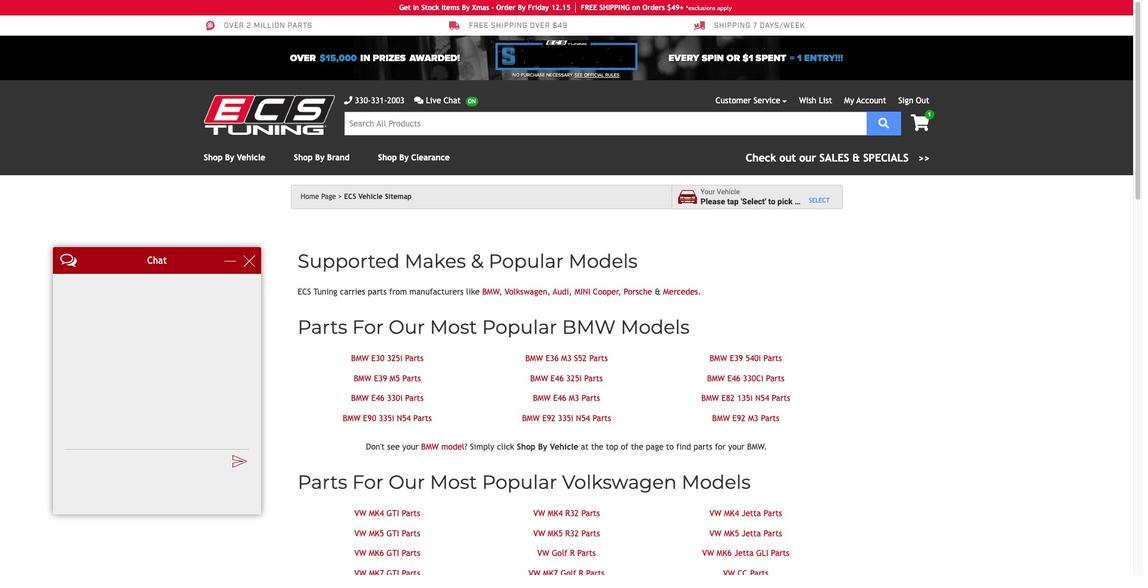 Task type: describe. For each thing, give the bounding box(es) containing it.
bmw for bmw e39 540i parts
[[710, 354, 727, 363]]

e39 for m5
[[374, 374, 387, 383]]

shop by clearance
[[378, 153, 450, 162]]

vw mk4 gti parts link
[[354, 509, 420, 519]]

1 vertical spatial .
[[698, 287, 701, 297]]

ecs vehicle sitemap
[[344, 193, 412, 201]]

bmw for bmw e46 330i parts
[[351, 394, 369, 403]]

vw for vw mk5 gti parts
[[354, 529, 366, 539]]

vw mk6 jetta gli parts
[[702, 549, 789, 559]]

$1
[[743, 52, 753, 64]]

bmw for bmw e92 m3 parts
[[712, 414, 730, 423]]

for for parts for our most popular bmw models
[[352, 316, 384, 339]]

bmw e90 335i n54 parts link
[[343, 414, 432, 423]]

0 vertical spatial 1
[[797, 52, 802, 64]]

n54 for e92
[[576, 414, 590, 423]]

my
[[844, 96, 854, 105]]

bmw e39 540i parts
[[710, 354, 782, 363]]

ecs for ecs vehicle sitemap
[[344, 193, 356, 201]]

vw mk4 jetta parts
[[710, 509, 782, 519]]

bmw for bmw e90 335i n54 parts
[[343, 414, 361, 423]]

to inside your vehicle please tap 'select' to pick a vehicle
[[768, 197, 775, 206]]

parts for carries
[[368, 287, 387, 297]]

bmw right like
[[482, 287, 500, 297]]

m3 for e92
[[748, 414, 758, 423]]

page
[[321, 193, 336, 201]]

vw for vw mk4 r32 parts
[[533, 509, 545, 519]]

comments image
[[414, 96, 424, 105]]

live chat link
[[414, 95, 478, 107]]

2 , from the left
[[547, 287, 551, 297]]

model
[[441, 443, 464, 452]]

bmw e92 m3 parts link
[[712, 414, 779, 423]]

vw mk5 jetta parts link
[[710, 529, 782, 539]]

mk5 for jetta
[[724, 529, 739, 539]]

parts for million
[[288, 22, 313, 30]]

bmw for bmw e39 m5 parts
[[354, 374, 371, 383]]

vw golf r parts
[[537, 549, 596, 559]]

r32 for mk4
[[565, 509, 579, 519]]

spent
[[756, 52, 786, 64]]

325i for e46
[[566, 374, 582, 383]]

models for bmw
[[621, 316, 690, 339]]

1 vertical spatial volkswagen
[[562, 471, 677, 494]]

bmw for bmw e36 m3 s52 parts
[[525, 354, 543, 363]]

tuning
[[314, 287, 338, 297]]

3 , from the left
[[569, 287, 572, 297]]

of
[[621, 443, 628, 452]]

xmas
[[472, 4, 489, 12]]

2 horizontal spatial parts
[[694, 443, 712, 452]]

135i
[[737, 394, 753, 403]]

our for parts for our most popular bmw models
[[389, 316, 425, 339]]

e39 for 540i
[[730, 354, 743, 363]]

specials
[[863, 152, 909, 164]]

vw for vw mk6 gti parts
[[354, 549, 366, 559]]

330-331-2003
[[355, 96, 405, 105]]

bmw e82 135i n54 parts
[[701, 394, 790, 403]]

2 your from the left
[[728, 443, 745, 452]]

$49+
[[667, 4, 684, 12]]

get in stock items by xmas - order by friday 12.15
[[399, 4, 571, 12]]

bmw e39 540i parts link
[[710, 354, 782, 363]]

wish list
[[799, 96, 832, 105]]

$15,000
[[320, 52, 357, 64]]

vehicle left at
[[550, 443, 578, 452]]

vw mk6 gti parts
[[354, 549, 420, 559]]

n54 for e82
[[755, 394, 769, 403]]

ping
[[614, 4, 630, 12]]

in
[[360, 52, 370, 64]]

ecs for ecs tuning carries parts from manufacturers like bmw , volkswagen , audi , mini cooper , porsche & mercedes .
[[298, 287, 311, 297]]

vw for vw mk4 gti parts
[[354, 509, 366, 519]]

brand
[[327, 153, 350, 162]]

for
[[715, 443, 726, 452]]

bmw for bmw e82 135i n54 parts
[[701, 394, 719, 403]]

m3 for e46
[[569, 394, 579, 403]]

sales
[[819, 152, 849, 164]]

no
[[513, 73, 520, 78]]

wish list link
[[799, 96, 832, 105]]

over 2 million parts link
[[204, 20, 313, 31]]

in
[[413, 4, 419, 12]]

r32 for mk5
[[565, 529, 579, 539]]

out
[[916, 96, 929, 105]]

0 horizontal spatial to
[[666, 443, 674, 452]]

vw mk4 r32 parts
[[533, 509, 600, 519]]

by down ecs tuning image
[[225, 153, 234, 162]]

mk5 for gti
[[369, 529, 384, 539]]

don't
[[366, 443, 385, 452]]

on
[[632, 4, 640, 12]]

1 your from the left
[[402, 443, 419, 452]]

most for bmw
[[430, 316, 477, 339]]

popular for volkswagen
[[482, 471, 557, 494]]

chat
[[444, 96, 461, 105]]

r
[[570, 549, 575, 559]]

gti for mk6
[[386, 549, 399, 559]]

bmw link
[[482, 287, 500, 297]]

by right click
[[538, 443, 547, 452]]

vw mk5 r32 parts
[[533, 529, 600, 539]]

2003
[[387, 96, 405, 105]]

official
[[584, 73, 604, 78]]

bmw e92 m3 parts
[[712, 414, 779, 423]]

phone image
[[344, 96, 352, 105]]

or
[[726, 52, 740, 64]]

vehicle left sitemap
[[358, 193, 383, 201]]

vw mk5 gti parts link
[[354, 529, 420, 539]]

sitemap
[[385, 193, 412, 201]]

your vehicle please tap 'select' to pick a vehicle
[[701, 188, 827, 206]]

12.15
[[551, 4, 571, 12]]

please
[[701, 197, 725, 206]]

our for parts for our most popular volkswagen models
[[389, 471, 425, 494]]

spin
[[702, 52, 724, 64]]

purchase
[[521, 73, 545, 78]]

sales & specials link
[[746, 150, 929, 166]]

bmw for bmw e92 335i n54 parts
[[522, 414, 540, 423]]

330-331-2003 link
[[344, 95, 405, 107]]

shipping
[[491, 22, 528, 30]]

e82
[[722, 394, 735, 403]]

gli
[[756, 549, 768, 559]]

vw for vw mk6 jetta gli parts
[[702, 549, 714, 559]]

bmw e46 m3 parts link
[[533, 394, 600, 403]]

mk5 for r32
[[548, 529, 563, 539]]

m5
[[390, 374, 400, 383]]

Search text field
[[344, 112, 866, 136]]

4 , from the left
[[619, 287, 621, 297]]

from
[[389, 287, 407, 297]]

free ship ping on orders $49+ *exclusions apply
[[581, 4, 732, 12]]

home
[[301, 193, 319, 201]]

*exclusions apply link
[[686, 3, 732, 12]]

bmw e46 325i parts link
[[530, 374, 603, 383]]

mk4 for jetta
[[724, 509, 739, 519]]

vw mk6 jetta gli parts link
[[702, 549, 789, 559]]

vehicle inside your vehicle please tap 'select' to pick a vehicle
[[717, 188, 740, 196]]

select link
[[809, 197, 830, 205]]

mini
[[575, 287, 590, 297]]

bmw for bmw e46 m3 parts
[[533, 394, 551, 403]]

0 vertical spatial models
[[569, 250, 638, 273]]

e46 for m3
[[553, 394, 566, 403]]

select
[[809, 197, 830, 204]]

vw mk4 jetta parts link
[[710, 509, 782, 519]]

bmw e46 330ci parts link
[[707, 374, 785, 383]]

free
[[581, 4, 597, 12]]

clearance
[[411, 153, 450, 162]]

mercedes
[[663, 287, 698, 297]]

bmw e92 335i n54 parts link
[[522, 414, 611, 423]]

bmw e46 330ci parts
[[707, 374, 785, 383]]

shipping
[[714, 22, 751, 30]]

models for volkswagen
[[682, 471, 751, 494]]



Task type: locate. For each thing, give the bounding box(es) containing it.
parts right 'million'
[[288, 22, 313, 30]]

bmw for bmw e46 325i parts
[[530, 374, 548, 383]]

vw mk5 r32 parts link
[[533, 529, 600, 539]]

, left the volkswagen link
[[500, 287, 502, 297]]

live
[[426, 96, 441, 105]]

bmw down e30
[[354, 374, 371, 383]]

1 vertical spatial over
[[290, 52, 316, 64]]

1 horizontal spatial &
[[655, 287, 661, 297]]

1 most from the top
[[430, 316, 477, 339]]

m3 for e36
[[561, 354, 572, 363]]

a
[[795, 197, 799, 206]]

2 r32 from the top
[[565, 529, 579, 539]]

your right for
[[728, 443, 745, 452]]

e46 for 325i
[[551, 374, 564, 383]]

n54 down bmw e46 m3 parts link
[[576, 414, 590, 423]]

0 vertical spatial e39
[[730, 354, 743, 363]]

1 vertical spatial our
[[389, 471, 425, 494]]

2 horizontal spatial n54
[[755, 394, 769, 403]]

1 vertical spatial e39
[[374, 374, 387, 383]]

2 vertical spatial jetta
[[734, 549, 754, 559]]

1 mk5 from the left
[[369, 529, 384, 539]]

3 mk5 from the left
[[724, 529, 739, 539]]

1 mk4 from the left
[[369, 509, 384, 519]]

your right see
[[402, 443, 419, 452]]

the right of
[[631, 443, 643, 452]]

vw mk5 gti parts
[[354, 529, 420, 539]]

gti down vw mk5 gti parts
[[386, 549, 399, 559]]

every spin or $1 spent = 1 entry!!!
[[669, 52, 843, 64]]

0 vertical spatial parts
[[288, 22, 313, 30]]

1 vertical spatial jetta
[[742, 529, 761, 539]]

m3 up bmw e92 335i n54 parts
[[569, 394, 579, 403]]

325i down s52
[[566, 374, 582, 383]]

0 horizontal spatial your
[[402, 443, 419, 452]]

1 horizontal spatial e39
[[730, 354, 743, 363]]

0 vertical spatial over
[[224, 22, 244, 30]]

e39 left m5
[[374, 374, 387, 383]]

mk6
[[369, 549, 384, 559], [717, 549, 732, 559]]

shopping cart image
[[911, 115, 929, 131]]

every
[[669, 52, 699, 64]]

2 vertical spatial gti
[[386, 549, 399, 559]]

mk6 down vw mk5 gti parts
[[369, 549, 384, 559]]

bmw e36 m3 s52 parts link
[[525, 354, 608, 363]]

by left brand
[[315, 153, 325, 162]]

bmw e46 m3 parts
[[533, 394, 600, 403]]

0 vertical spatial m3
[[561, 354, 572, 363]]

popular down click
[[482, 471, 557, 494]]

1 horizontal spatial mk5
[[548, 529, 563, 539]]

0 horizontal spatial n54
[[397, 414, 411, 423]]

1 horizontal spatial to
[[768, 197, 775, 206]]

e46 left 330i
[[371, 394, 385, 403]]

jetta down vw mk4 jetta parts at the bottom right of the page
[[742, 529, 761, 539]]

335i down bmw e46 m3 parts link
[[558, 414, 574, 423]]

parts
[[288, 22, 313, 30], [368, 287, 387, 297], [694, 443, 712, 452]]

bmw left e30
[[351, 354, 369, 363]]

simply
[[470, 443, 494, 452]]

1 vertical spatial popular
[[482, 316, 557, 339]]

bmw model link
[[421, 443, 464, 452]]

0 horizontal spatial e92
[[542, 414, 556, 423]]

ecs tuning image
[[204, 95, 335, 135]]

for down the don't
[[352, 471, 384, 494]]

audi
[[553, 287, 569, 297]]

1 horizontal spatial e92
[[732, 414, 746, 423]]

over left 2
[[224, 22, 244, 30]]

wish
[[799, 96, 816, 105]]

volkswagen down of
[[562, 471, 677, 494]]

2 vertical spatial &
[[655, 287, 661, 297]]

0 vertical spatial gti
[[386, 509, 399, 519]]

items
[[442, 4, 460, 12]]

bmw down e82
[[712, 414, 730, 423]]

e46 left 330ci
[[727, 374, 741, 383]]

jetta
[[742, 509, 761, 519], [742, 529, 761, 539], [734, 549, 754, 559]]

bmw up e90
[[351, 394, 369, 403]]

over for over 2 million parts
[[224, 22, 244, 30]]

ship
[[599, 4, 614, 12]]

1 horizontal spatial .
[[698, 287, 701, 297]]

0 horizontal spatial over
[[224, 22, 244, 30]]

my account
[[844, 96, 886, 105]]

customer service
[[716, 96, 780, 105]]

2 mk6 from the left
[[717, 549, 732, 559]]

2 our from the top
[[389, 471, 425, 494]]

bmw down bmw e46 325i parts link
[[533, 394, 551, 403]]

330i
[[387, 394, 403, 403]]

for for parts for our most popular volkswagen models
[[352, 471, 384, 494]]

1 horizontal spatial mk6
[[717, 549, 732, 559]]

0 horizontal spatial 325i
[[387, 354, 403, 363]]

vw left golf at the bottom of page
[[537, 549, 549, 559]]

n54
[[755, 394, 769, 403], [397, 414, 411, 423], [576, 414, 590, 423]]

1 horizontal spatial 335i
[[558, 414, 574, 423]]

0 horizontal spatial 1
[[797, 52, 802, 64]]

jetta up vw mk5 jetta parts link
[[742, 509, 761, 519]]

e92 down 135i
[[732, 414, 746, 423]]

gti for mk4
[[386, 509, 399, 519]]

like
[[466, 287, 480, 297]]

ecs left tuning
[[298, 287, 311, 297]]

0 horizontal spatial &
[[471, 250, 484, 273]]

shop for shop by brand
[[294, 153, 313, 162]]

1 vertical spatial most
[[430, 471, 477, 494]]

vw down vw mk5 gti parts
[[354, 549, 366, 559]]

the
[[591, 443, 603, 452], [631, 443, 643, 452]]

1 vertical spatial to
[[666, 443, 674, 452]]

models down the porsche link
[[621, 316, 690, 339]]

by left clearance
[[399, 153, 409, 162]]

mk6 down vw mk5 jetta parts link
[[717, 549, 732, 559]]

volkswagen
[[505, 287, 547, 297], [562, 471, 677, 494]]

0 horizontal spatial volkswagen
[[505, 287, 547, 297]]

vw for vw golf r parts
[[537, 549, 549, 559]]

0 vertical spatial ecs
[[344, 193, 356, 201]]

2 for from the top
[[352, 471, 384, 494]]

entry!!!
[[804, 52, 843, 64]]

1 horizontal spatial parts
[[368, 287, 387, 297]]

n54 down 330i
[[397, 414, 411, 423]]

parts
[[298, 316, 347, 339], [405, 354, 424, 363], [589, 354, 608, 363], [764, 354, 782, 363], [402, 374, 421, 383], [584, 374, 603, 383], [766, 374, 785, 383], [405, 394, 424, 403], [582, 394, 600, 403], [772, 394, 790, 403], [413, 414, 432, 423], [593, 414, 611, 423], [761, 414, 779, 423], [298, 471, 347, 494], [402, 509, 420, 519], [581, 509, 600, 519], [764, 509, 782, 519], [402, 529, 420, 539], [581, 529, 600, 539], [764, 529, 782, 539], [402, 549, 420, 559], [577, 549, 596, 559], [771, 549, 789, 559]]

1 vertical spatial parts
[[368, 287, 387, 297]]

0 horizontal spatial the
[[591, 443, 603, 452]]

sign out link
[[898, 96, 929, 105]]

335i
[[379, 414, 394, 423], [558, 414, 574, 423]]

ecs right page
[[344, 193, 356, 201]]

jetta left gli on the bottom right of the page
[[734, 549, 754, 559]]

your
[[402, 443, 419, 452], [728, 443, 745, 452]]

vw mk4 r32 parts link
[[533, 509, 600, 519]]

1 horizontal spatial n54
[[576, 414, 590, 423]]

find
[[676, 443, 691, 452]]

vw up vw mk5 r32 parts at the bottom of the page
[[533, 509, 545, 519]]

2 vertical spatial parts
[[694, 443, 712, 452]]

1 r32 from the top
[[565, 509, 579, 519]]

vw up vw golf r parts "link" at the bottom of the page
[[533, 529, 545, 539]]

1 , from the left
[[500, 287, 502, 297]]

vw for vw mk5 r32 parts
[[533, 529, 545, 539]]

days/week
[[760, 22, 805, 30]]

vw up the 'vw mk6 jetta gli parts' link
[[710, 529, 722, 539]]

jetta for mk5
[[742, 529, 761, 539]]

0 horizontal spatial mk6
[[369, 549, 384, 559]]

, left audi
[[547, 287, 551, 297]]

bmw e30 325i parts link
[[351, 354, 424, 363]]

vehicle down ecs tuning image
[[237, 153, 265, 162]]

list
[[819, 96, 832, 105]]

to left find
[[666, 443, 674, 452]]

most down model
[[430, 471, 477, 494]]

home page
[[301, 193, 336, 201]]

for up e30
[[352, 316, 384, 339]]

our up vw mk4 gti parts link
[[389, 471, 425, 494]]

mini cooper link
[[575, 287, 619, 297]]

1 gti from the top
[[386, 509, 399, 519]]

over 2 million parts
[[224, 22, 313, 30]]

0 horizontal spatial .
[[619, 73, 621, 78]]

1 vertical spatial models
[[621, 316, 690, 339]]

bmw e39 m5 parts
[[354, 374, 421, 383]]

335i for e90
[[379, 414, 394, 423]]

0 horizontal spatial e39
[[374, 374, 387, 383]]

2 vertical spatial popular
[[482, 471, 557, 494]]

e46 down bmw e46 325i parts link
[[553, 394, 566, 403]]

0 vertical spatial &
[[852, 152, 860, 164]]

shop by brand link
[[294, 153, 350, 162]]

1 335i from the left
[[379, 414, 394, 423]]

search image
[[879, 117, 889, 128]]

& right porsche
[[655, 287, 661, 297]]

0 vertical spatial popular
[[489, 250, 564, 273]]

2 vertical spatial m3
[[748, 414, 758, 423]]

models down for
[[682, 471, 751, 494]]

vw up vw mk5 gti parts
[[354, 509, 366, 519]]

over for over $15,000 in prizes
[[290, 52, 316, 64]]

popular
[[489, 250, 564, 273], [482, 316, 557, 339], [482, 471, 557, 494]]

gti for mk5
[[386, 529, 399, 539]]

by right order in the left top of the page
[[518, 4, 526, 12]]

porsche link
[[624, 287, 652, 297]]

bmw down e36 on the left bottom
[[530, 374, 548, 383]]

models up 'cooper'
[[569, 250, 638, 273]]

vw mk4 gti parts
[[354, 509, 420, 519]]

& up like
[[471, 250, 484, 273]]

free
[[469, 22, 489, 30]]

2 the from the left
[[631, 443, 643, 452]]

shop by vehicle link
[[204, 153, 265, 162]]

1 vertical spatial r32
[[565, 529, 579, 539]]

n54 for e90
[[397, 414, 411, 423]]

shop for shop by vehicle
[[204, 153, 223, 162]]

*exclusions
[[686, 4, 716, 11]]

by
[[462, 4, 470, 12], [518, 4, 526, 12], [225, 153, 234, 162], [315, 153, 325, 162], [399, 153, 409, 162], [538, 443, 547, 452]]

2 most from the top
[[430, 471, 477, 494]]

540i
[[746, 354, 761, 363]]

stock
[[421, 4, 439, 12]]

don't see your bmw model ? simply click shop by vehicle at the top of the page to find parts for your bmw.
[[366, 443, 767, 452]]

popular for bmw
[[482, 316, 557, 339]]

0 vertical spatial for
[[352, 316, 384, 339]]

shipping 7 days/week link
[[694, 20, 805, 31]]

mk6 for gti
[[369, 549, 384, 559]]

e92 for 335i
[[542, 414, 556, 423]]

vw mk5 jetta parts
[[710, 529, 782, 539]]

335i right e90
[[379, 414, 394, 423]]

gti up vw mk5 gti parts
[[386, 509, 399, 519]]

free shipping over $49 link
[[449, 20, 568, 31]]

0 vertical spatial most
[[430, 316, 477, 339]]

0 vertical spatial our
[[389, 316, 425, 339]]

e46 for 330i
[[371, 394, 385, 403]]

1 our from the top
[[389, 316, 425, 339]]

vw for vw mk4 jetta parts
[[710, 509, 722, 519]]

m3 left s52
[[561, 354, 572, 363]]

1 horizontal spatial ecs
[[344, 193, 356, 201]]

mk6 for jetta
[[717, 549, 732, 559]]

0 vertical spatial r32
[[565, 509, 579, 519]]

, left mini on the right
[[569, 287, 572, 297]]

e39 left 540i
[[730, 354, 743, 363]]

325i for e30
[[387, 354, 403, 363]]

2 horizontal spatial mk5
[[724, 529, 739, 539]]

mk4
[[369, 509, 384, 519], [548, 509, 563, 519], [724, 509, 739, 519]]

to left "pick"
[[768, 197, 775, 206]]

mk4 up vw mk5 r32 parts link
[[548, 509, 563, 519]]

3 mk4 from the left
[[724, 509, 739, 519]]

top
[[606, 443, 618, 452]]

mk4 up vw mk5 gti parts
[[369, 509, 384, 519]]

vw down vw mk4 gti parts
[[354, 529, 366, 539]]

bmw up e82
[[707, 374, 725, 383]]

1 vertical spatial for
[[352, 471, 384, 494]]

0 vertical spatial .
[[619, 73, 621, 78]]

r32 up r
[[565, 529, 579, 539]]

0 horizontal spatial ecs
[[298, 287, 311, 297]]

parts for our most popular volkswagen models
[[298, 471, 751, 494]]

bmw left e82
[[701, 394, 719, 403]]

vw down vw mk5 jetta parts link
[[702, 549, 714, 559]]

most down manufacturers
[[430, 316, 477, 339]]

0 horizontal spatial parts
[[288, 22, 313, 30]]

mk4 for r32
[[548, 509, 563, 519]]

1 right the '='
[[797, 52, 802, 64]]

apply
[[717, 4, 732, 11]]

mk5 down vw mk4 gti parts
[[369, 529, 384, 539]]

1 horizontal spatial mk4
[[548, 509, 563, 519]]

bmw e92 335i n54 parts
[[522, 414, 611, 423]]

bmw left e36 on the left bottom
[[525, 354, 543, 363]]

bmw left model
[[421, 443, 439, 452]]

1 down out in the right of the page
[[928, 111, 931, 118]]

1 vertical spatial 1
[[928, 111, 931, 118]]

pick
[[777, 197, 793, 206]]

1 vertical spatial &
[[471, 250, 484, 273]]

volkswagen left audi 'link'
[[505, 287, 547, 297]]

sign
[[898, 96, 913, 105]]

customer
[[716, 96, 751, 105]]

audi link
[[553, 287, 569, 297]]

see
[[387, 443, 400, 452]]

0 horizontal spatial mk5
[[369, 529, 384, 539]]

2 e92 from the left
[[732, 414, 746, 423]]

?
[[464, 443, 467, 452]]

popular down the volkswagen link
[[482, 316, 557, 339]]

jetta for mk4
[[742, 509, 761, 519]]

335i for e92
[[558, 414, 574, 423]]

our
[[389, 316, 425, 339], [389, 471, 425, 494]]

most for volkswagen
[[430, 471, 477, 494]]

0 vertical spatial volkswagen
[[505, 287, 547, 297]]

1 vertical spatial ecs
[[298, 287, 311, 297]]

bmw down bmw e46 m3 parts
[[522, 414, 540, 423]]

vehicle up tap
[[717, 188, 740, 196]]

bmw for bmw e30 325i parts
[[351, 354, 369, 363]]

our down from
[[389, 316, 425, 339]]

3 gti from the top
[[386, 549, 399, 559]]

golf
[[552, 549, 567, 559]]

bmw for bmw e46 330ci parts
[[707, 374, 725, 383]]

1 mk6 from the left
[[369, 549, 384, 559]]

popular up the volkswagen link
[[489, 250, 564, 273]]

e30
[[371, 354, 385, 363]]

1 horizontal spatial the
[[631, 443, 643, 452]]

by left xmas
[[462, 4, 470, 12]]

0 vertical spatial jetta
[[742, 509, 761, 519]]

vw for vw mk5 jetta parts
[[710, 529, 722, 539]]

2 mk4 from the left
[[548, 509, 563, 519]]

1 horizontal spatial 1
[[928, 111, 931, 118]]

& right sales
[[852, 152, 860, 164]]

1 horizontal spatial 325i
[[566, 374, 582, 383]]

0 horizontal spatial 335i
[[379, 414, 394, 423]]

bmw up s52
[[562, 316, 616, 339]]

e46 down e36 on the left bottom
[[551, 374, 564, 383]]

1 vertical spatial gti
[[386, 529, 399, 539]]

get
[[399, 4, 411, 12]]

325i right e30
[[387, 354, 403, 363]]

1 vertical spatial 325i
[[566, 374, 582, 383]]

friday
[[528, 4, 549, 12]]

mk4 up vw mk5 jetta parts link
[[724, 509, 739, 519]]

1 the from the left
[[591, 443, 603, 452]]

click
[[497, 443, 514, 452]]

325i
[[387, 354, 403, 363], [566, 374, 582, 383]]

gti down vw mk4 gti parts
[[386, 529, 399, 539]]

e39
[[730, 354, 743, 363], [374, 374, 387, 383]]

bmw up bmw e46 330ci parts
[[710, 354, 727, 363]]

bmw
[[482, 287, 500, 297], [562, 316, 616, 339], [351, 354, 369, 363], [525, 354, 543, 363], [710, 354, 727, 363], [354, 374, 371, 383], [530, 374, 548, 383], [707, 374, 725, 383], [351, 394, 369, 403], [533, 394, 551, 403], [701, 394, 719, 403], [343, 414, 361, 423], [522, 414, 540, 423], [712, 414, 730, 423], [421, 443, 439, 452]]

parts left from
[[368, 287, 387, 297]]

0 vertical spatial to
[[768, 197, 775, 206]]

0 vertical spatial 325i
[[387, 354, 403, 363]]

vw up vw mk5 jetta parts link
[[710, 509, 722, 519]]

1 for from the top
[[352, 316, 384, 339]]

2 335i from the left
[[558, 414, 574, 423]]

mk4 for gti
[[369, 509, 384, 519]]

sales & specials
[[819, 152, 909, 164]]

e92 for m3
[[732, 414, 746, 423]]

the right at
[[591, 443, 603, 452]]

330-
[[355, 96, 371, 105]]

m3 down bmw e82 135i n54 parts
[[748, 414, 758, 423]]

1 horizontal spatial your
[[728, 443, 745, 452]]

manufacturers
[[409, 287, 464, 297]]

2 horizontal spatial mk4
[[724, 509, 739, 519]]

shop by clearance link
[[378, 153, 450, 162]]

2 vertical spatial models
[[682, 471, 751, 494]]

2 horizontal spatial &
[[852, 152, 860, 164]]

over left $15,000
[[290, 52, 316, 64]]

1 vertical spatial m3
[[569, 394, 579, 403]]

ecs tuning carries parts from manufacturers like bmw , volkswagen , audi , mini cooper , porsche & mercedes .
[[298, 287, 701, 297]]

mk5 up the 'vw mk6 jetta gli parts' link
[[724, 529, 739, 539]]

million
[[254, 22, 285, 30]]

jetta for mk6
[[734, 549, 754, 559]]

e92 down bmw e46 m3 parts link
[[542, 414, 556, 423]]

cooper
[[593, 287, 619, 297]]

1 e92 from the left
[[542, 414, 556, 423]]

0 horizontal spatial mk4
[[369, 509, 384, 519]]

e46 for 330ci
[[727, 374, 741, 383]]

n54 right 135i
[[755, 394, 769, 403]]

2 mk5 from the left
[[548, 529, 563, 539]]

1 horizontal spatial over
[[290, 52, 316, 64]]

, left porsche
[[619, 287, 621, 297]]

2 gti from the top
[[386, 529, 399, 539]]

1 horizontal spatial volkswagen
[[562, 471, 677, 494]]

shop for shop by clearance
[[378, 153, 397, 162]]

ecs tuning 'spin to win' contest logo image
[[496, 40, 637, 70]]



Task type: vqa. For each thing, say whether or not it's contained in the screenshot.
Vehicles:
no



